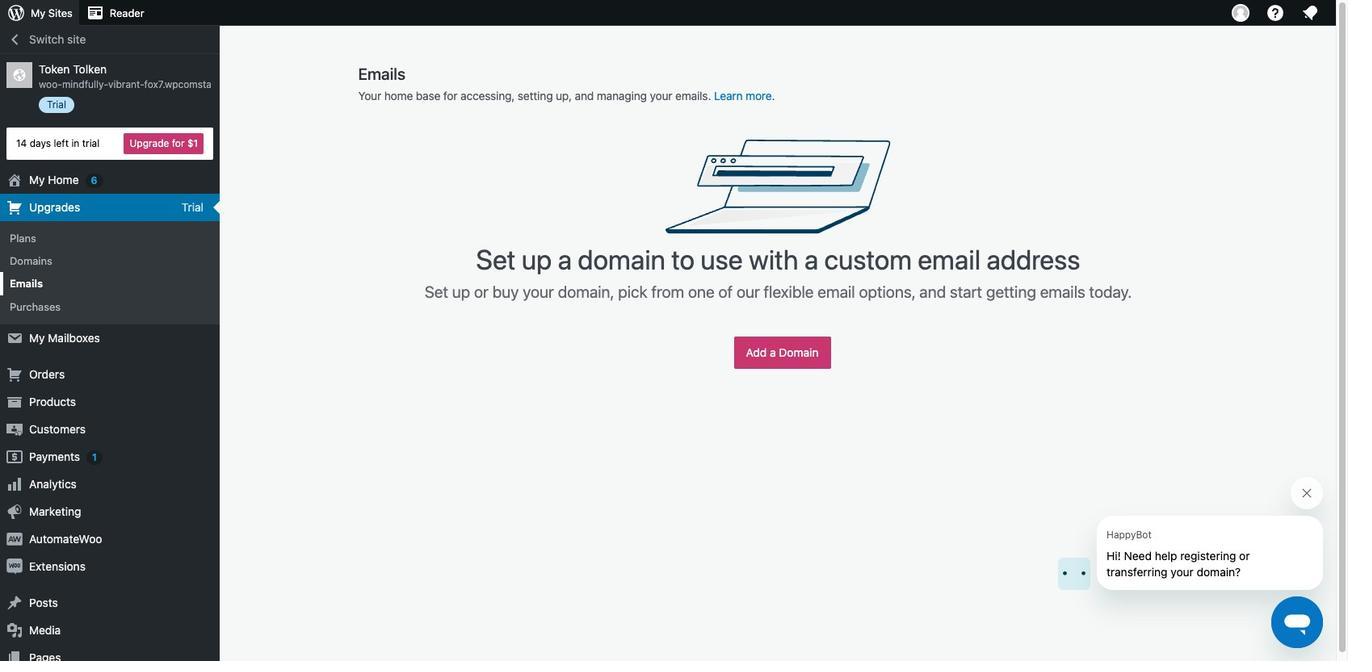 Task type: describe. For each thing, give the bounding box(es) containing it.
today.
[[1090, 283, 1132, 301]]

customers link
[[0, 416, 220, 443]]

domain
[[779, 346, 819, 360]]

learn more
[[714, 89, 772, 103]]

img image for payments
[[6, 449, 23, 465]]

analytics link
[[0, 471, 220, 498]]

domains link
[[0, 250, 220, 273]]

plans link
[[0, 227, 220, 250]]

your
[[358, 89, 381, 103]]

1 horizontal spatial email
[[918, 243, 981, 276]]

or
[[474, 283, 489, 301]]

upgrade
[[130, 137, 169, 149]]

0 horizontal spatial email
[[818, 283, 855, 301]]

learn more link
[[714, 89, 772, 103]]

1 horizontal spatial up
[[522, 243, 552, 276]]

getting
[[986, 283, 1036, 301]]

tolken
[[73, 62, 107, 76]]

managing
[[597, 89, 647, 103]]

up,
[[556, 89, 572, 103]]

0 horizontal spatial up
[[452, 283, 470, 301]]

add a domain link
[[734, 337, 831, 369]]

with
[[749, 243, 799, 276]]

one
[[688, 283, 715, 301]]

upgrade for $1
[[130, 137, 198, 149]]

and inside set up a domain to use with a custom email address set up or buy your domain, pick from one of our flexible email options, and start getting emails today.
[[920, 283, 946, 301]]

reader link
[[79, 0, 151, 26]]

emails link
[[0, 273, 220, 295]]

products link
[[0, 388, 220, 416]]

upgrades
[[29, 200, 80, 214]]

setting
[[518, 89, 553, 103]]

your inside emails your home base for accessing, setting up, and managing your emails. learn more .
[[650, 89, 673, 103]]

switch site button
[[0, 26, 220, 53]]

emails for emails
[[10, 277, 43, 290]]

token
[[39, 62, 70, 76]]

from
[[652, 283, 684, 301]]

reader
[[110, 6, 144, 19]]

automatewoo link
[[0, 526, 220, 553]]

6
[[91, 175, 97, 187]]

my mailboxes link
[[0, 325, 220, 352]]

address
[[987, 243, 1081, 276]]

home
[[48, 173, 79, 187]]

fox7.wpcomstaging.com
[[144, 79, 254, 91]]

switch site
[[29, 32, 86, 46]]

1
[[92, 451, 97, 464]]

for
[[444, 89, 458, 103]]

14 days left in trial
[[16, 137, 100, 149]]

in trial
[[71, 137, 100, 149]]

of
[[719, 283, 733, 301]]

my for my home
[[29, 173, 45, 187]]

domains
[[10, 255, 52, 268]]

marketing link
[[0, 498, 220, 526]]

posts
[[29, 596, 58, 610]]

my sites
[[31, 6, 73, 19]]

products
[[29, 395, 76, 409]]

mailboxes
[[48, 331, 100, 345]]

payments
[[29, 450, 80, 464]]

token tolken woo-mindfully-vibrant-fox7.wpcomstaging.com trial
[[39, 62, 254, 111]]

pick
[[618, 283, 648, 301]]

my sites link
[[0, 0, 79, 26]]

our
[[737, 283, 760, 301]]

1 vertical spatial set
[[425, 283, 448, 301]]

left
[[54, 137, 69, 149]]

my for my mailboxes
[[29, 331, 45, 345]]

set up a domain to use with a custom email address main content
[[358, 64, 1199, 377]]

trial inside token tolken woo-mindfully-vibrant-fox7.wpcomstaging.com trial
[[47, 99, 66, 111]]

purchases link
[[0, 295, 220, 318]]

to
[[672, 243, 695, 276]]

accessing,
[[461, 89, 515, 103]]

domain
[[578, 243, 666, 276]]

0 vertical spatial set
[[476, 243, 516, 276]]



Task type: locate. For each thing, give the bounding box(es) containing it.
2 vertical spatial img image
[[6, 559, 23, 575]]

add a domain
[[746, 346, 819, 360]]

custom
[[825, 243, 912, 276]]

manage your notifications image
[[1301, 3, 1320, 23]]

a right with
[[805, 243, 819, 276]]

1 horizontal spatial a
[[770, 346, 776, 360]]

and inside emails your home base for accessing, setting up, and managing your emails. learn more .
[[575, 89, 594, 103]]

emails up your
[[358, 65, 406, 83]]

emails.
[[675, 89, 711, 103]]

img image inside extensions 'link'
[[6, 559, 23, 575]]

my left home
[[29, 173, 45, 187]]

1 vertical spatial and
[[920, 283, 946, 301]]

trial down woo-
[[47, 99, 66, 111]]

emails your home base for accessing, setting up, and managing your emails. learn more .
[[358, 65, 775, 103]]

2 horizontal spatial a
[[805, 243, 819, 276]]

your left emails.
[[650, 89, 673, 103]]

a up domain,
[[558, 243, 572, 276]]

options,
[[859, 283, 916, 301]]

set left or
[[425, 283, 448, 301]]

media link
[[0, 617, 220, 645]]

1 horizontal spatial set
[[476, 243, 516, 276]]

switch
[[29, 32, 64, 46]]

help image
[[1266, 3, 1285, 23]]

happybot says "hi! need help registering or transferring your domain?
". open messaging window to continue the conversation. element
[[1058, 478, 1323, 591]]

my down the purchases
[[29, 331, 45, 345]]

0 horizontal spatial and
[[575, 89, 594, 103]]

img image left payments
[[6, 449, 23, 465]]

2 vertical spatial my
[[29, 331, 45, 345]]

extensions
[[29, 560, 86, 573]]

orders link
[[0, 361, 220, 388]]

plans
[[10, 232, 36, 245]]

and left start
[[920, 283, 946, 301]]

my profile image
[[1232, 4, 1250, 22]]

0 vertical spatial my
[[31, 6, 45, 19]]

emails
[[358, 65, 406, 83], [10, 277, 43, 290]]

start
[[950, 283, 983, 301]]

trial
[[47, 99, 66, 111], [182, 200, 204, 214]]

.
[[772, 89, 775, 103]]

set up buy
[[476, 243, 516, 276]]

img image for extensions
[[6, 559, 23, 575]]

3 img image from the top
[[6, 559, 23, 575]]

1 horizontal spatial and
[[920, 283, 946, 301]]

img image left extensions
[[6, 559, 23, 575]]

sites
[[48, 6, 73, 19]]

site
[[67, 32, 86, 46]]

base
[[416, 89, 441, 103]]

your right buy
[[523, 283, 554, 301]]

mindfully-
[[62, 79, 108, 91]]

0 vertical spatial email
[[918, 243, 981, 276]]

1 vertical spatial up
[[452, 283, 470, 301]]

1 vertical spatial my
[[29, 173, 45, 187]]

your inside set up a domain to use with a custom email address set up or buy your domain, pick from one of our flexible email options, and start getting emails today.
[[523, 283, 554, 301]]

1 vertical spatial emails
[[10, 277, 43, 290]]

1 img image from the top
[[6, 449, 23, 465]]

purchases
[[10, 300, 61, 313]]

1 horizontal spatial trial
[[182, 200, 204, 214]]

1 vertical spatial email
[[818, 283, 855, 301]]

analytics
[[29, 477, 77, 491]]

upgrade for $1 button
[[124, 133, 204, 154]]

0 vertical spatial img image
[[6, 449, 23, 465]]

0 horizontal spatial a
[[558, 243, 572, 276]]

0 vertical spatial up
[[522, 243, 552, 276]]

14
[[16, 137, 27, 149]]

set
[[476, 243, 516, 276], [425, 283, 448, 301]]

0 horizontal spatial your
[[523, 283, 554, 301]]

img image left automatewoo
[[6, 531, 23, 548]]

emails for emails your home base for accessing, setting up, and managing your emails. learn more .
[[358, 65, 406, 83]]

set up a domain to use with a custom email address set up or buy your domain, pick from one of our flexible email options, and start getting emails today.
[[425, 243, 1132, 301]]

2 img image from the top
[[6, 531, 23, 548]]

orders
[[29, 367, 65, 381]]

buy
[[493, 283, 519, 301]]

a
[[558, 243, 572, 276], [805, 243, 819, 276], [770, 346, 776, 360]]

my
[[31, 6, 45, 19], [29, 173, 45, 187], [29, 331, 45, 345]]

email
[[918, 243, 981, 276], [818, 283, 855, 301]]

and
[[575, 89, 594, 103], [920, 283, 946, 301]]

emails
[[1040, 283, 1086, 301]]

automatewoo
[[29, 532, 102, 546]]

my left the sites
[[31, 6, 45, 19]]

trial down for $1
[[182, 200, 204, 214]]

my for my sites
[[31, 6, 45, 19]]

flexible
[[764, 283, 814, 301]]

add
[[746, 346, 767, 360]]

0 vertical spatial your
[[650, 89, 673, 103]]

for $1
[[172, 137, 198, 149]]

days
[[30, 137, 51, 149]]

1 horizontal spatial your
[[650, 89, 673, 103]]

vibrant-
[[108, 79, 144, 91]]

domain,
[[558, 283, 614, 301]]

emails inside emails your home base for accessing, setting up, and managing your emails. learn more .
[[358, 65, 406, 83]]

use
[[701, 243, 743, 276]]

0 horizontal spatial emails
[[10, 277, 43, 290]]

img image
[[6, 449, 23, 465], [6, 531, 23, 548], [6, 559, 23, 575]]

img image for automatewoo
[[6, 531, 23, 548]]

0 horizontal spatial trial
[[47, 99, 66, 111]]

my mailboxes
[[29, 331, 100, 345]]

emails down domains
[[10, 277, 43, 290]]

0 vertical spatial and
[[575, 89, 594, 103]]

email up start
[[918, 243, 981, 276]]

posts link
[[0, 590, 220, 617]]

woo-
[[39, 79, 62, 91]]

and right up,
[[575, 89, 594, 103]]

0 horizontal spatial set
[[425, 283, 448, 301]]

my home
[[29, 173, 79, 187]]

your
[[650, 89, 673, 103], [523, 283, 554, 301]]

customers
[[29, 422, 86, 436]]

extensions link
[[0, 553, 220, 581]]

1 horizontal spatial emails
[[358, 65, 406, 83]]

0 vertical spatial emails
[[358, 65, 406, 83]]

img image inside automatewoo link
[[6, 531, 23, 548]]

1 vertical spatial your
[[523, 283, 554, 301]]

email down custom on the top of the page
[[818, 283, 855, 301]]

marketing
[[29, 505, 81, 519]]

a right 'add'
[[770, 346, 776, 360]]

media
[[29, 624, 61, 637]]

0 vertical spatial trial
[[47, 99, 66, 111]]

home
[[384, 89, 413, 103]]

1 vertical spatial img image
[[6, 531, 23, 548]]

1 vertical spatial trial
[[182, 200, 204, 214]]



Task type: vqa. For each thing, say whether or not it's contained in the screenshot.
By to the top
no



